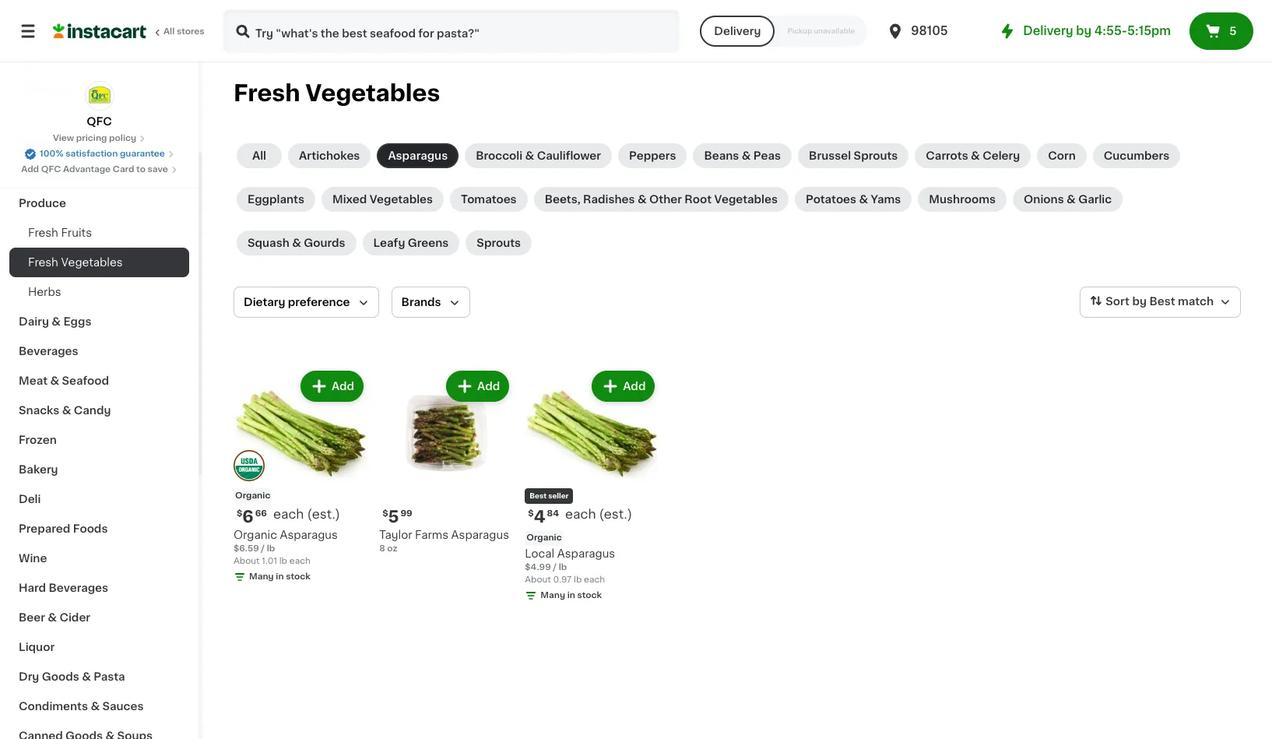 Task type: locate. For each thing, give the bounding box(es) containing it.
all inside all "link"
[[252, 150, 266, 161]]

in down 0.97
[[567, 591, 575, 600]]

preference
[[288, 297, 350, 308]]

herbs
[[28, 287, 61, 297]]

lists
[[44, 83, 70, 94]]

organic up local
[[527, 534, 562, 542]]

1 horizontal spatial best
[[1150, 296, 1176, 307]]

best match
[[1150, 296, 1214, 307]]

buy
[[44, 52, 66, 63]]

beets,
[[545, 194, 581, 205]]

leafy
[[373, 238, 405, 248]]

in
[[276, 572, 284, 581], [567, 591, 575, 600]]

all up 'eggplants' link
[[252, 150, 266, 161]]

mushrooms link
[[918, 187, 1007, 212]]

& right broccoli
[[525, 150, 534, 161]]

0 horizontal spatial (est.)
[[307, 508, 340, 520]]

each inside local asparagus $4.99 / lb about 0.97 lb each
[[584, 576, 605, 584]]

each (est.) inside $4.84 each (estimated) element
[[565, 508, 632, 520]]

buy it again
[[44, 52, 110, 63]]

organic up 66
[[235, 491, 271, 500]]

many in stock down 1.01
[[249, 572, 311, 581]]

$
[[237, 509, 242, 518], [382, 509, 388, 518], [528, 509, 534, 518]]

0 vertical spatial many in stock
[[249, 572, 311, 581]]

1 product group from the left
[[234, 368, 367, 586]]

& left 'gourds'
[[292, 238, 301, 248]]

carrots & celery link
[[915, 143, 1031, 168]]

asparagus right farms
[[451, 530, 509, 541]]

fresh up herbs
[[28, 257, 58, 268]]

0 vertical spatial sprouts
[[854, 150, 898, 161]]

1 horizontal spatial qfc
[[87, 116, 112, 127]]

match
[[1178, 296, 1214, 307]]

each (est.) up organic asparagus $6.59 / lb about 1.01 lb each
[[273, 508, 340, 520]]

& inside "link"
[[742, 150, 751, 161]]

asparagus inside organic asparagus $6.59 / lb about 1.01 lb each
[[280, 530, 338, 541]]

1 $ from the left
[[237, 509, 242, 518]]

& left sauces
[[91, 701, 100, 712]]

each (est.) inside $6.66 each (estimated) element
[[273, 508, 340, 520]]

1 vertical spatial all
[[252, 150, 266, 161]]

all stores link
[[53, 9, 206, 53]]

fresh down produce
[[28, 227, 58, 238]]

2 vertical spatial fresh
[[28, 257, 58, 268]]

1 (est.) from the left
[[307, 508, 340, 520]]

$ inside $ 6 66
[[237, 509, 242, 518]]

yams
[[871, 194, 901, 205]]

100% satisfaction guarantee
[[40, 150, 165, 158]]

product group containing 5
[[379, 368, 513, 555]]

/ up 1.01
[[261, 544, 265, 553]]

3 add button from the left
[[594, 372, 654, 400]]

1 vertical spatial in
[[567, 591, 575, 600]]

/ inside organic asparagus $6.59 / lb about 1.01 lb each
[[261, 544, 265, 553]]

1 horizontal spatial many in stock
[[541, 591, 602, 600]]

about inside organic asparagus $6.59 / lb about 1.01 lb each
[[234, 557, 260, 565]]

1 horizontal spatial delivery
[[1023, 25, 1074, 37]]

1 horizontal spatial all
[[252, 150, 266, 161]]

many down 0.97
[[541, 591, 565, 600]]

1 add button from the left
[[302, 372, 362, 400]]

& left eggs
[[52, 316, 61, 327]]

bakery link
[[9, 455, 189, 484]]

1 horizontal spatial /
[[553, 563, 557, 572]]

2 each (est.) from the left
[[565, 508, 632, 520]]

0 vertical spatial many
[[249, 572, 274, 581]]

eggplants link
[[237, 187, 315, 212]]

oz
[[387, 544, 398, 553]]

1 vertical spatial by
[[1133, 296, 1147, 307]]

prepared
[[19, 523, 70, 534]]

(est.) up organic asparagus $6.59 / lb about 1.01 lb each
[[307, 508, 340, 520]]

product group containing 4
[[525, 368, 658, 605]]

by
[[1076, 25, 1092, 37], [1133, 296, 1147, 307]]

1 horizontal spatial $
[[382, 509, 388, 518]]

0 vertical spatial about
[[234, 557, 260, 565]]

1 horizontal spatial sprouts
[[854, 150, 898, 161]]

all left the stores
[[164, 27, 175, 36]]

2 product group from the left
[[379, 368, 513, 555]]

fresh inside 'link'
[[28, 257, 58, 268]]

asparagus inside "link"
[[388, 150, 448, 161]]

99
[[401, 509, 413, 518]]

all for all
[[252, 150, 266, 161]]

root
[[685, 194, 712, 205]]

brussel sprouts
[[809, 150, 898, 161]]

best left seller at the bottom
[[530, 492, 547, 499]]

2 horizontal spatial product group
[[525, 368, 658, 605]]

0 horizontal spatial stock
[[286, 572, 311, 581]]

Best match Sort by field
[[1080, 287, 1241, 318]]

carrots & celery
[[926, 150, 1020, 161]]

1 horizontal spatial add button
[[448, 372, 508, 400]]

0 horizontal spatial qfc
[[41, 165, 61, 174]]

& left peas
[[742, 150, 751, 161]]

0 horizontal spatial sprouts
[[477, 238, 521, 248]]

1 vertical spatial 5
[[388, 509, 399, 525]]

(est.) inside $4.84 each (estimated) element
[[599, 508, 632, 520]]

0 horizontal spatial all
[[164, 27, 175, 36]]

best inside field
[[1150, 296, 1176, 307]]

0 vertical spatial 5
[[1230, 26, 1237, 37]]

(est.) inside $6.66 each (estimated) element
[[307, 508, 340, 520]]

all link
[[237, 143, 282, 168]]

snacks & candy link
[[9, 396, 189, 425]]

sprouts inside brussel sprouts link
[[854, 150, 898, 161]]

many in stock for organic
[[541, 591, 602, 600]]

hard beverages
[[19, 582, 108, 593]]

0 horizontal spatial each (est.)
[[273, 508, 340, 520]]

about for each (est.)
[[234, 557, 260, 565]]

1 vertical spatial stock
[[577, 591, 602, 600]]

/ up 0.97
[[553, 563, 557, 572]]

fresh vegetables down 'fruits'
[[28, 257, 123, 268]]

lb up 0.97
[[559, 563, 567, 572]]

in down 1.01
[[276, 572, 284, 581]]

each right 1.01
[[289, 557, 311, 565]]

it
[[68, 52, 76, 63]]

1 horizontal spatial 5
[[1230, 26, 1237, 37]]

5
[[1230, 26, 1237, 37], [388, 509, 399, 525]]

best left 'match'
[[1150, 296, 1176, 307]]

0 vertical spatial fresh vegetables
[[234, 82, 440, 104]]

asparagus down $6.66 each (estimated) element
[[280, 530, 338, 541]]

add qfc advantage card to save
[[21, 165, 168, 174]]

$ left 84
[[528, 509, 534, 518]]

(est.)
[[307, 508, 340, 520], [599, 508, 632, 520]]

onions & garlic link
[[1013, 187, 1123, 212]]

3 $ from the left
[[528, 509, 534, 518]]

$ inside $ 5 99
[[382, 509, 388, 518]]

1 horizontal spatial many
[[541, 591, 565, 600]]

1 vertical spatial best
[[530, 492, 547, 499]]

beverages link
[[9, 336, 189, 366]]

3 product group from the left
[[525, 368, 658, 605]]

& right "beer"
[[48, 612, 57, 623]]

eggplants
[[248, 194, 304, 205]]

fruits
[[61, 227, 92, 238]]

about inside local asparagus $4.99 / lb about 0.97 lb each
[[525, 576, 551, 584]]

pricing
[[76, 134, 107, 143]]

all
[[164, 27, 175, 36], [252, 150, 266, 161]]

many down 1.01
[[249, 572, 274, 581]]

0 horizontal spatial by
[[1076, 25, 1092, 37]]

0 horizontal spatial 5
[[388, 509, 399, 525]]

& for snacks & candy
[[62, 405, 71, 416]]

0 horizontal spatial /
[[261, 544, 265, 553]]

to
[[136, 165, 146, 174]]

0 vertical spatial by
[[1076, 25, 1092, 37]]

qfc down 100%
[[41, 165, 61, 174]]

seller
[[548, 492, 569, 499]]

1 vertical spatial fresh
[[28, 227, 58, 238]]

item badge image
[[234, 450, 265, 481]]

vegetables up herbs 'link'
[[61, 257, 123, 268]]

1 horizontal spatial by
[[1133, 296, 1147, 307]]

1 vertical spatial sprouts
[[477, 238, 521, 248]]

4:55-
[[1095, 25, 1128, 37]]

delivery by 4:55-5:15pm link
[[998, 22, 1171, 40]]

in for organic
[[567, 591, 575, 600]]

deli link
[[9, 484, 189, 514]]

about for organic
[[525, 576, 551, 584]]

add qfc advantage card to save link
[[21, 164, 177, 176]]

brussel sprouts link
[[798, 143, 909, 168]]

1 each (est.) from the left
[[273, 508, 340, 520]]

0 horizontal spatial many in stock
[[249, 572, 311, 581]]

1 horizontal spatial about
[[525, 576, 551, 584]]

peppers
[[629, 150, 676, 161]]

candy
[[74, 405, 111, 416]]

meat & seafood link
[[9, 366, 189, 396]]

0 horizontal spatial fresh vegetables
[[28, 257, 123, 268]]

satisfaction
[[66, 150, 118, 158]]

view pricing policy link
[[53, 132, 146, 145]]

by right sort
[[1133, 296, 1147, 307]]

1 vertical spatial fresh vegetables
[[28, 257, 123, 268]]

meat
[[19, 375, 48, 386]]

2 $ from the left
[[382, 509, 388, 518]]

1 vertical spatial many
[[541, 591, 565, 600]]

vegetables up 'leafy greens'
[[370, 194, 433, 205]]

organic inside organic asparagus $6.59 / lb about 1.01 lb each
[[234, 530, 277, 541]]

many in stock down 0.97
[[541, 591, 602, 600]]

0 vertical spatial /
[[261, 544, 265, 553]]

beverages up cider
[[49, 582, 108, 593]]

sprouts
[[854, 150, 898, 161], [477, 238, 521, 248]]

2 horizontal spatial $
[[528, 509, 534, 518]]

product group
[[234, 368, 367, 586], [379, 368, 513, 555], [525, 368, 658, 605]]

sprouts down "tomatoes" at the left top
[[477, 238, 521, 248]]

brussel
[[809, 150, 851, 161]]

thanksgiving link
[[9, 159, 189, 188]]

vegetables down beans & peas "link"
[[714, 194, 778, 205]]

cider
[[60, 612, 90, 623]]

0 horizontal spatial in
[[276, 572, 284, 581]]

all inside 'all stores' link
[[164, 27, 175, 36]]

1 horizontal spatial product group
[[379, 368, 513, 555]]

about
[[234, 557, 260, 565], [525, 576, 551, 584]]

add for local asparagus
[[623, 381, 646, 392]]

frozen
[[19, 435, 57, 445]]

1 horizontal spatial each (est.)
[[565, 508, 632, 520]]

0 horizontal spatial best
[[530, 492, 547, 499]]

& for condiments & sauces
[[91, 701, 100, 712]]

& left the other
[[638, 194, 647, 205]]

delivery for delivery
[[714, 26, 761, 37]]

0 vertical spatial all
[[164, 27, 175, 36]]

1 horizontal spatial (est.)
[[599, 508, 632, 520]]

1 vertical spatial qfc
[[41, 165, 61, 174]]

eggs
[[63, 316, 91, 327]]

local
[[525, 548, 555, 559]]

sprouts up yams
[[854, 150, 898, 161]]

1 horizontal spatial stock
[[577, 591, 602, 600]]

$ for 5
[[382, 509, 388, 518]]

(est.) right 84
[[599, 508, 632, 520]]

0 horizontal spatial many
[[249, 572, 274, 581]]

delivery by 4:55-5:15pm
[[1023, 25, 1171, 37]]

stock down organic asparagus $6.59 / lb about 1.01 lb each
[[286, 572, 311, 581]]

squash & gourds
[[248, 238, 345, 248]]

$ for 4
[[528, 509, 534, 518]]

beans & peas
[[704, 150, 781, 161]]

2 horizontal spatial add button
[[594, 372, 654, 400]]

all stores
[[164, 27, 205, 36]]

0 horizontal spatial about
[[234, 557, 260, 565]]

1 vertical spatial about
[[525, 576, 551, 584]]

5 inside 'button'
[[1230, 26, 1237, 37]]

goods
[[42, 671, 79, 682]]

stock
[[286, 572, 311, 581], [577, 591, 602, 600]]

& for beans & peas
[[742, 150, 751, 161]]

0 vertical spatial stock
[[286, 572, 311, 581]]

potatoes & yams link
[[795, 187, 912, 212]]

0 vertical spatial best
[[1150, 296, 1176, 307]]

view pricing policy
[[53, 134, 136, 143]]

pasta
[[94, 671, 125, 682]]

0 vertical spatial fresh
[[234, 82, 300, 104]]

(est.) for 4
[[599, 508, 632, 520]]

wine
[[19, 553, 47, 564]]

& left celery
[[971, 150, 980, 161]]

& for squash & gourds
[[292, 238, 301, 248]]

0 vertical spatial in
[[276, 572, 284, 581]]

fresh vegetables up artichokes
[[234, 82, 440, 104]]

mixed vegetables
[[332, 194, 433, 205]]

each right 0.97
[[584, 576, 605, 584]]

$ inside the $ 4 84
[[528, 509, 534, 518]]

asparagus up 0.97
[[557, 548, 615, 559]]

stock down local asparagus $4.99 / lb about 0.97 lb each
[[577, 591, 602, 600]]

carrots
[[926, 150, 968, 161]]

fresh up all "link"
[[234, 82, 300, 104]]

mixed
[[332, 194, 367, 205]]

1 vertical spatial many in stock
[[541, 591, 602, 600]]

lb up 1.01
[[267, 544, 275, 553]]

qfc up view pricing policy link
[[87, 116, 112, 127]]

0 horizontal spatial product group
[[234, 368, 367, 586]]

0 horizontal spatial delivery
[[714, 26, 761, 37]]

1 horizontal spatial in
[[567, 591, 575, 600]]

0.97
[[553, 576, 572, 584]]

by inside field
[[1133, 296, 1147, 307]]

hard
[[19, 582, 46, 593]]

$ left 99
[[382, 509, 388, 518]]

beverages down dairy & eggs
[[19, 346, 78, 357]]

by left 4:55- at the top right
[[1076, 25, 1092, 37]]

1 vertical spatial beverages
[[49, 582, 108, 593]]

lists link
[[9, 73, 189, 104]]

about down $4.99 on the bottom left
[[525, 576, 551, 584]]

asparagus up mixed vegetables link
[[388, 150, 448, 161]]

each (est.) down seller at the bottom
[[565, 508, 632, 520]]

1 vertical spatial /
[[553, 563, 557, 572]]

$ left 66
[[237, 509, 242, 518]]

& right meat
[[50, 375, 59, 386]]

& left yams
[[859, 194, 868, 205]]

/ inside local asparagus $4.99 / lb about 0.97 lb each
[[553, 563, 557, 572]]

many
[[249, 572, 274, 581], [541, 591, 565, 600]]

& left garlic
[[1067, 194, 1076, 205]]

many in stock for each (est.)
[[249, 572, 311, 581]]

& left candy
[[62, 405, 71, 416]]

all for all stores
[[164, 27, 175, 36]]

delivery inside button
[[714, 26, 761, 37]]

1 horizontal spatial fresh vegetables
[[234, 82, 440, 104]]

2 (est.) from the left
[[599, 508, 632, 520]]

0 horizontal spatial $
[[237, 509, 242, 518]]

best for best seller
[[530, 492, 547, 499]]

condiments & sauces link
[[9, 692, 189, 721]]

0 horizontal spatial add button
[[302, 372, 362, 400]]

about down $6.59
[[234, 557, 260, 565]]

liquor
[[19, 642, 55, 653]]

snacks & candy
[[19, 405, 111, 416]]

organic up $6.59
[[234, 530, 277, 541]]

None search field
[[223, 9, 680, 53]]



Task type: vqa. For each thing, say whether or not it's contained in the screenshot.
SNAP related to Show EBT SNAP eligibility by item
no



Task type: describe. For each thing, give the bounding box(es) containing it.
vegetables inside the 'fresh vegetables' 'link'
[[61, 257, 123, 268]]

meat & seafood
[[19, 375, 109, 386]]

radishes
[[583, 194, 635, 205]]

produce
[[19, 198, 66, 209]]

beets, radishes & other root vegetables
[[545, 194, 778, 205]]

gourds
[[304, 238, 345, 248]]

add button for each (est.)
[[302, 372, 362, 400]]

each (est.) for 4
[[565, 508, 632, 520]]

wine link
[[9, 544, 189, 573]]

stores
[[177, 27, 205, 36]]

deli
[[19, 494, 41, 505]]

0 vertical spatial qfc
[[87, 116, 112, 127]]

beer
[[19, 612, 45, 623]]

asparagus inside taylor farms asparagus 8 oz
[[451, 530, 509, 541]]

$6.66 each (estimated) element
[[234, 507, 367, 527]]

other
[[649, 194, 682, 205]]

greens
[[408, 238, 449, 248]]

dietary preference
[[244, 297, 350, 308]]

asparagus link
[[377, 143, 459, 168]]

beer & cider link
[[9, 603, 189, 632]]

& for beer & cider
[[48, 612, 57, 623]]

fresh vegetables inside 'link'
[[28, 257, 123, 268]]

advantage
[[63, 165, 111, 174]]

view
[[53, 134, 74, 143]]

tomatoes link
[[450, 187, 528, 212]]

fresh for fresh fruits
[[28, 257, 58, 268]]

cucumbers
[[1104, 150, 1170, 161]]

& for onions & garlic
[[1067, 194, 1076, 205]]

vegetables up artichokes link
[[306, 82, 440, 104]]

100% satisfaction guarantee button
[[24, 145, 174, 160]]

fresh vegetables link
[[9, 248, 189, 277]]

condiments & sauces
[[19, 701, 144, 712]]

fresh fruits
[[28, 227, 92, 238]]

in for each (est.)
[[276, 572, 284, 581]]

5 button
[[1190, 12, 1254, 50]]

recipes link
[[9, 129, 189, 159]]

mushrooms
[[929, 194, 996, 205]]

guarantee
[[120, 150, 165, 158]]

vegetables inside mixed vegetables link
[[370, 194, 433, 205]]

organic asparagus $6.59 / lb about 1.01 lb each
[[234, 530, 338, 565]]

$ for 6
[[237, 509, 242, 518]]

service type group
[[700, 16, 868, 47]]

$4.84 each (estimated) element
[[525, 507, 658, 527]]

each (est.) for 6
[[273, 508, 340, 520]]

peppers link
[[618, 143, 687, 168]]

by for delivery
[[1076, 25, 1092, 37]]

artichokes
[[299, 150, 360, 161]]

add for organic asparagus
[[332, 381, 354, 392]]

stock for organic
[[577, 591, 602, 600]]

squash
[[248, 238, 290, 248]]

4
[[534, 509, 546, 525]]

qfc logo image
[[84, 81, 114, 111]]

hard beverages link
[[9, 573, 189, 603]]

beverages inside 'link'
[[49, 582, 108, 593]]

card
[[113, 165, 134, 174]]

add for taylor farms asparagus
[[477, 381, 500, 392]]

8
[[379, 544, 385, 553]]

by for sort
[[1133, 296, 1147, 307]]

dry goods & pasta link
[[9, 662, 189, 692]]

& left pasta
[[82, 671, 91, 682]]

onions & garlic
[[1024, 194, 1112, 205]]

5 inside the product group
[[388, 509, 399, 525]]

/ for each (est.)
[[261, 544, 265, 553]]

asparagus inside local asparagus $4.99 / lb about 0.97 lb each
[[557, 548, 615, 559]]

each right 84
[[565, 508, 596, 520]]

beer & cider
[[19, 612, 90, 623]]

each right 66
[[273, 508, 304, 520]]

fresh fruits link
[[9, 218, 189, 248]]

brands
[[401, 297, 441, 308]]

lb right 1.01
[[279, 557, 287, 565]]

100%
[[40, 150, 63, 158]]

delivery button
[[700, 16, 775, 47]]

& for broccoli & cauliflower
[[525, 150, 534, 161]]

recipes
[[19, 139, 64, 150]]

dairy & eggs
[[19, 316, 91, 327]]

potatoes
[[806, 194, 857, 205]]

84
[[547, 509, 559, 518]]

best seller
[[530, 492, 569, 499]]

frozen link
[[9, 425, 189, 455]]

seafood
[[62, 375, 109, 386]]

2 add button from the left
[[448, 372, 508, 400]]

produce link
[[9, 188, 189, 218]]

delivery for delivery by 4:55-5:15pm
[[1023, 25, 1074, 37]]

& for dairy & eggs
[[52, 316, 61, 327]]

& for carrots & celery
[[971, 150, 980, 161]]

vegetables inside beets, radishes & other root vegetables link
[[714, 194, 778, 205]]

tomatoes
[[461, 194, 517, 205]]

66
[[255, 509, 267, 518]]

beans & peas link
[[693, 143, 792, 168]]

taylor
[[379, 530, 412, 541]]

(est.) for 6
[[307, 508, 340, 520]]

many for organic
[[541, 591, 565, 600]]

add button for organic
[[594, 372, 654, 400]]

Search field
[[224, 11, 679, 51]]

taylor farms asparagus 8 oz
[[379, 530, 509, 553]]

sprouts link
[[466, 231, 532, 255]]

& for potatoes & yams
[[859, 194, 868, 205]]

dry
[[19, 671, 39, 682]]

potatoes & yams
[[806, 194, 901, 205]]

0 vertical spatial beverages
[[19, 346, 78, 357]]

bakery
[[19, 464, 58, 475]]

each inside organic asparagus $6.59 / lb about 1.01 lb each
[[289, 557, 311, 565]]

onions
[[1024, 194, 1064, 205]]

fresh for produce
[[28, 227, 58, 238]]

dietary
[[244, 297, 285, 308]]

cucumbers link
[[1093, 143, 1181, 168]]

corn link
[[1037, 143, 1087, 168]]

$4.99
[[525, 563, 551, 572]]

& for meat & seafood
[[50, 375, 59, 386]]

condiments
[[19, 701, 88, 712]]

squash & gourds link
[[237, 231, 356, 255]]

beets, radishes & other root vegetables link
[[534, 187, 789, 212]]

/ for organic
[[553, 563, 557, 572]]

corn
[[1048, 150, 1076, 161]]

artichokes link
[[288, 143, 371, 168]]

5:15pm
[[1128, 25, 1171, 37]]

garlic
[[1079, 194, 1112, 205]]

prepared foods link
[[9, 514, 189, 544]]

leafy greens
[[373, 238, 449, 248]]

herbs link
[[9, 277, 189, 307]]

again
[[79, 52, 110, 63]]

1.01
[[262, 557, 277, 565]]

qfc link
[[84, 81, 114, 129]]

dairy
[[19, 316, 49, 327]]

many for each (est.)
[[249, 572, 274, 581]]

6
[[242, 509, 254, 525]]

stock for each (est.)
[[286, 572, 311, 581]]

lb right 0.97
[[574, 576, 582, 584]]

product group containing 6
[[234, 368, 367, 586]]

best for best match
[[1150, 296, 1176, 307]]

instacart logo image
[[53, 22, 146, 40]]

98105
[[911, 25, 948, 37]]



